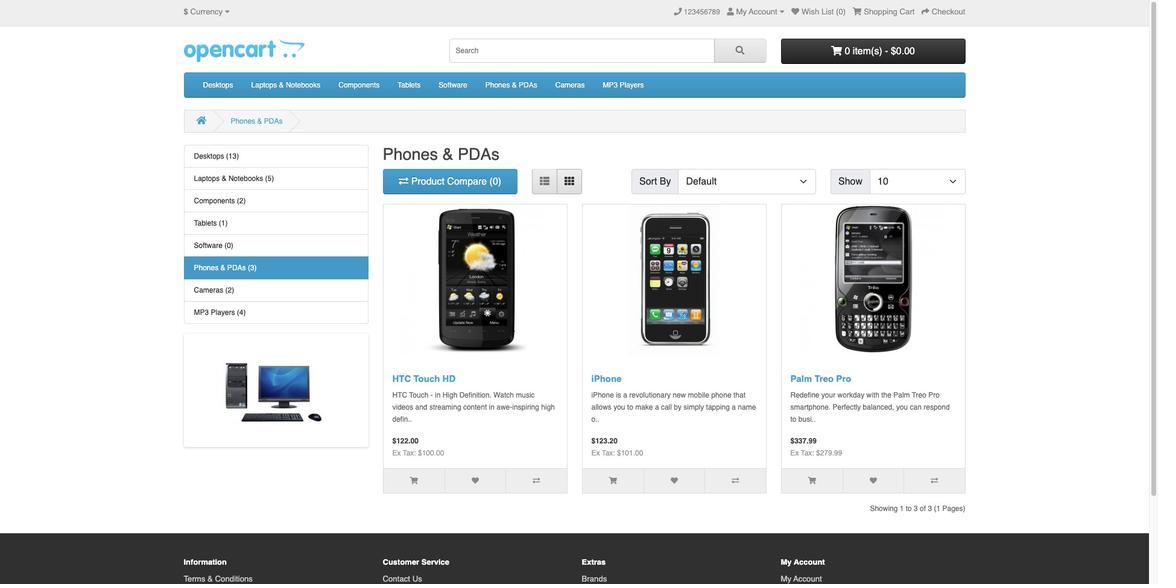 Task type: locate. For each thing, give the bounding box(es) containing it.
(0) right the compare
[[490, 176, 502, 187]]

high
[[541, 403, 555, 412]]

compare this product image for palm treo pro
[[931, 477, 938, 485]]

tablets inside 'link'
[[398, 81, 421, 89]]

mp3 down cameras (2)
[[194, 308, 209, 317]]

components left tablets 'link'
[[339, 81, 380, 89]]

list
[[822, 7, 834, 16]]

(2) down phones & pdas (3)
[[225, 286, 234, 294]]

2 htc from the top
[[392, 391, 407, 400]]

1 add to cart image from the left
[[410, 477, 418, 485]]

1 horizontal spatial caret down image
[[780, 8, 785, 16]]

1 vertical spatial components
[[194, 197, 235, 205]]

phones & pdas link
[[476, 73, 547, 97], [231, 117, 283, 126]]

0 horizontal spatial tax:
[[403, 449, 416, 458]]

tablets
[[398, 81, 421, 89], [194, 219, 217, 227]]

0 vertical spatial components
[[339, 81, 380, 89]]

0 vertical spatial laptops
[[251, 81, 277, 89]]

& up cameras (2)
[[221, 264, 225, 272]]

iphone inside iphone is a revolutionary new mobile phone that allows you to make a call by simply tapping a name o..
[[592, 391, 614, 400]]

a right the is
[[623, 391, 627, 400]]

& inside 'link'
[[279, 81, 284, 89]]

touch
[[414, 374, 440, 384], [409, 391, 429, 400]]

0 horizontal spatial add to cart image
[[410, 477, 418, 485]]

cameras down search text box
[[556, 81, 585, 89]]

1 compare this product image from the left
[[732, 477, 739, 485]]

add to cart image
[[808, 477, 816, 485]]

tapping
[[706, 403, 730, 412]]

0 item(s) - $0.00 button
[[781, 39, 966, 64]]

1 horizontal spatial cameras
[[556, 81, 585, 89]]

laptops & notebooks (5)
[[194, 174, 274, 183]]

cameras up mp3 players (4) at the bottom left
[[194, 286, 223, 294]]

caret down image for currency
[[225, 8, 230, 16]]

touch up and on the bottom left
[[409, 391, 429, 400]]

1 htc from the top
[[392, 374, 411, 384]]

add to wish list image for palm treo pro
[[870, 477, 877, 485]]

1 horizontal spatial tax:
[[602, 449, 615, 458]]

players
[[620, 81, 644, 89], [211, 308, 235, 317]]

shopping cart image
[[831, 46, 842, 55]]

cameras inside cameras (2) link
[[194, 286, 223, 294]]

contact us link
[[383, 574, 422, 583]]

(4)
[[237, 308, 246, 317]]

add to cart image
[[410, 477, 418, 485], [609, 477, 617, 485]]

(0) right list
[[836, 7, 846, 16]]

service
[[422, 558, 450, 567]]

touch left hd on the left of the page
[[414, 374, 440, 384]]

1 horizontal spatial tablets
[[398, 81, 421, 89]]

tax: down $123.20 at the bottom right of page
[[602, 449, 615, 458]]

1 tax: from the left
[[403, 449, 416, 458]]

laptops down desktops (13)
[[194, 174, 220, 183]]

2 add to wish list image from the left
[[671, 477, 678, 485]]

2 compare this product image from the left
[[931, 477, 938, 485]]

pro up workday
[[836, 374, 852, 384]]

1 horizontal spatial treo
[[912, 391, 927, 400]]

you
[[614, 403, 625, 412], [897, 403, 908, 412]]

& right terms
[[208, 574, 213, 583]]

1 vertical spatial my
[[781, 558, 792, 567]]

desktops for desktops (13)
[[194, 152, 224, 160]]

phones inside phones & pdas (3) link
[[194, 264, 219, 272]]

mp3 right cameras link
[[603, 81, 618, 89]]

1 vertical spatial palm
[[894, 391, 910, 400]]

you left can
[[897, 403, 908, 412]]

pdas up desktops (13) link
[[264, 117, 283, 126]]

1 you from the left
[[614, 403, 625, 412]]

1 vertical spatial software
[[194, 241, 223, 250]]

tablets left software link
[[398, 81, 421, 89]]

phones for phones & pdas (3) link on the left of page
[[194, 264, 219, 272]]

pro up respond
[[929, 391, 940, 400]]

you inside redefine your workday with the palm treo pro smartphone. perfectly balanced, you can respond to busi..
[[897, 403, 908, 412]]

& down the your store image
[[279, 81, 284, 89]]

- inside htc touch - in high definition. watch music videos and streaming content in awe-inspiring high defin..
[[431, 391, 433, 400]]

iphone up the is
[[592, 374, 622, 384]]

(0)
[[836, 7, 846, 16], [490, 176, 502, 187], [225, 241, 233, 250]]

watch
[[494, 391, 514, 400]]

pro
[[836, 374, 852, 384], [929, 391, 940, 400]]

add to wish list image
[[472, 477, 479, 485], [671, 477, 678, 485], [870, 477, 877, 485]]

1 vertical spatial -
[[431, 391, 433, 400]]

1 horizontal spatial notebooks
[[286, 81, 321, 89]]

1 vertical spatial (2)
[[225, 286, 234, 294]]

2 you from the left
[[897, 403, 908, 412]]

wish
[[802, 7, 820, 16]]

treo
[[815, 374, 834, 384], [912, 391, 927, 400]]

2 horizontal spatial tax:
[[801, 449, 814, 458]]

(2) for cameras (2)
[[225, 286, 234, 294]]

(2) down the laptops & notebooks (5) at left
[[237, 197, 246, 205]]

0 horizontal spatial notebooks
[[229, 174, 263, 183]]

$
[[184, 7, 188, 16]]

caret down image inside my account link
[[780, 8, 785, 16]]

1 vertical spatial my account
[[781, 558, 825, 567]]

tax: for iphone
[[602, 449, 615, 458]]

1 horizontal spatial players
[[620, 81, 644, 89]]

high
[[443, 391, 458, 400]]

2 add to cart image from the left
[[609, 477, 617, 485]]

software down tablets (1) at the top of page
[[194, 241, 223, 250]]

1 horizontal spatial 3
[[928, 505, 932, 513]]

brands link
[[582, 574, 607, 583]]

-
[[885, 46, 888, 56], [431, 391, 433, 400]]

phones up (13)
[[231, 117, 255, 126]]

tax:
[[403, 449, 416, 458], [602, 449, 615, 458], [801, 449, 814, 458]]

&
[[279, 81, 284, 89], [512, 81, 517, 89], [257, 117, 262, 126], [443, 145, 453, 164], [222, 174, 227, 183], [221, 264, 225, 272], [208, 574, 213, 583]]

palm
[[791, 374, 812, 384], [894, 391, 910, 400]]

ex inside $122.00 ex tax: $100.00
[[392, 449, 401, 458]]

1 horizontal spatial mp3
[[603, 81, 618, 89]]

mp3 players
[[603, 81, 644, 89]]

1 3 from the left
[[914, 505, 918, 513]]

Search text field
[[449, 39, 715, 63]]

0 vertical spatial iphone
[[592, 374, 622, 384]]

1 vertical spatial to
[[791, 415, 797, 424]]

htc inside htc touch - in high definition. watch music videos and streaming content in awe-inspiring high defin..
[[392, 391, 407, 400]]

heart image
[[792, 8, 800, 16]]

tax: inside $123.20 ex tax: $101.00
[[602, 449, 615, 458]]

laptops for laptops & notebooks
[[251, 81, 277, 89]]

ex for iphone
[[592, 449, 600, 458]]

ex down $337.99
[[791, 449, 799, 458]]

0 vertical spatial (0)
[[836, 7, 846, 16]]

desktops up "home" image
[[203, 81, 233, 89]]

1 vertical spatial players
[[211, 308, 235, 317]]

to left busi..
[[791, 415, 797, 424]]

ex inside $123.20 ex tax: $101.00
[[592, 449, 600, 458]]

1 horizontal spatial software
[[439, 81, 467, 89]]

palm right the
[[894, 391, 910, 400]]

3 ex from the left
[[791, 449, 799, 458]]

3
[[914, 505, 918, 513], [928, 505, 932, 513]]

tax: down $337.99
[[801, 449, 814, 458]]

htc for htc touch - in high definition. watch music videos and streaming content in awe-inspiring high defin..
[[392, 391, 407, 400]]

- inside 0 item(s) - $0.00 button
[[885, 46, 888, 56]]

tax: inside $337.99 ex tax: $279.99
[[801, 449, 814, 458]]

caret down image for my account
[[780, 8, 785, 16]]

0 vertical spatial players
[[620, 81, 644, 89]]

caret down image left heart icon
[[780, 8, 785, 16]]

0 vertical spatial cameras
[[556, 81, 585, 89]]

share image
[[922, 8, 930, 16]]

2 vertical spatial account
[[794, 574, 822, 583]]

0 horizontal spatial ex
[[392, 449, 401, 458]]

$123.20
[[592, 437, 618, 446]]

caret down image
[[225, 8, 230, 16], [780, 8, 785, 16]]

(0) up phones & pdas (3)
[[225, 241, 233, 250]]

0 horizontal spatial software
[[194, 241, 223, 250]]

phones inside phones & pdas link
[[486, 81, 510, 89]]

- up "streaming"
[[431, 391, 433, 400]]

0 vertical spatial tablets
[[398, 81, 421, 89]]

0 horizontal spatial players
[[211, 308, 235, 317]]

cameras
[[556, 81, 585, 89], [194, 286, 223, 294]]

list image
[[540, 176, 550, 186]]

treo up your
[[815, 374, 834, 384]]

htc for htc touch hd
[[392, 374, 411, 384]]

o..
[[592, 415, 600, 424]]

palm up the redefine
[[791, 374, 812, 384]]

notebooks inside laptops & notebooks (5) link
[[229, 174, 263, 183]]

in left the high
[[435, 391, 441, 400]]

tax: inside $122.00 ex tax: $100.00
[[403, 449, 416, 458]]

0 vertical spatial touch
[[414, 374, 440, 384]]

mp3 for mp3 players
[[603, 81, 618, 89]]

add to cart image down $122.00 ex tax: $100.00
[[410, 477, 418, 485]]

phones down 'software (0)'
[[194, 264, 219, 272]]

1 horizontal spatial (0)
[[490, 176, 502, 187]]

you down the is
[[614, 403, 625, 412]]

0 horizontal spatial add to wish list image
[[472, 477, 479, 485]]

phone
[[712, 391, 732, 400]]

software
[[439, 81, 467, 89], [194, 241, 223, 250]]

phones & pdas up desktops (13) link
[[231, 117, 283, 126]]

tax: for htc touch hd
[[403, 449, 416, 458]]

0 vertical spatial software
[[439, 81, 467, 89]]

desktops for desktops
[[203, 81, 233, 89]]

htc
[[392, 374, 411, 384], [392, 391, 407, 400]]

1 add to wish list image from the left
[[472, 477, 479, 485]]

that
[[734, 391, 746, 400]]

3 left "of"
[[914, 505, 918, 513]]

tablets for tablets
[[398, 81, 421, 89]]

checkout link
[[922, 7, 966, 16]]

$337.99 ex tax: $279.99
[[791, 437, 843, 458]]

2 vertical spatial (0)
[[225, 241, 233, 250]]

1 horizontal spatial you
[[897, 403, 908, 412]]

my account link
[[727, 7, 785, 16], [781, 574, 822, 583]]

in left awe-
[[489, 403, 495, 412]]

(1
[[934, 505, 941, 513]]

(2) inside components (2) link
[[237, 197, 246, 205]]

1 vertical spatial my account link
[[781, 574, 822, 583]]

1 horizontal spatial (2)
[[237, 197, 246, 205]]

compare this product image
[[732, 477, 739, 485], [931, 477, 938, 485]]

3 add to wish list image from the left
[[870, 477, 877, 485]]

& up product compare (0) link
[[443, 145, 453, 164]]

a left call
[[655, 403, 659, 412]]

1 horizontal spatial add to cart image
[[609, 477, 617, 485]]

ex down $123.20 at the bottom right of page
[[592, 449, 600, 458]]

iphone for iphone
[[592, 374, 622, 384]]

1 vertical spatial tablets
[[194, 219, 217, 227]]

desktops left (13)
[[194, 152, 224, 160]]

you inside iphone is a revolutionary new mobile phone that allows you to make a call by simply tapping a name o..
[[614, 403, 625, 412]]

0 vertical spatial desktops
[[203, 81, 233, 89]]

caret down image right currency
[[225, 8, 230, 16]]

1 vertical spatial laptops
[[194, 174, 220, 183]]

0 horizontal spatial (2)
[[225, 286, 234, 294]]

0 horizontal spatial treo
[[815, 374, 834, 384]]

0 vertical spatial (2)
[[237, 197, 246, 205]]

show
[[839, 176, 863, 187]]

cameras inside cameras link
[[556, 81, 585, 89]]

1 horizontal spatial to
[[791, 415, 797, 424]]

1 horizontal spatial pro
[[929, 391, 940, 400]]

in
[[435, 391, 441, 400], [489, 403, 495, 412]]

a left name
[[732, 403, 736, 412]]

1 vertical spatial htc
[[392, 391, 407, 400]]

software right tablets 'link'
[[439, 81, 467, 89]]

0 vertical spatial phones & pdas link
[[476, 73, 547, 97]]

product
[[411, 176, 445, 187]]

0 vertical spatial mp3
[[603, 81, 618, 89]]

a
[[623, 391, 627, 400], [655, 403, 659, 412], [732, 403, 736, 412]]

by
[[674, 403, 682, 412]]

0 horizontal spatial mp3
[[194, 308, 209, 317]]

- left '$0.00'
[[885, 46, 888, 56]]

shopping
[[864, 7, 898, 16]]

0 vertical spatial my
[[736, 7, 747, 16]]

my account
[[736, 7, 778, 16], [781, 558, 825, 567], [781, 574, 822, 583]]

touch inside htc touch - in high definition. watch music videos and streaming content in awe-inspiring high defin..
[[409, 391, 429, 400]]

1 horizontal spatial ex
[[592, 449, 600, 458]]

tax: down $122.00
[[403, 449, 416, 458]]

(0) for product compare (0)
[[490, 176, 502, 187]]

ex down $122.00
[[392, 449, 401, 458]]

new
[[673, 391, 686, 400]]

3 right "of"
[[928, 505, 932, 513]]

1 vertical spatial iphone
[[592, 391, 614, 400]]

2 caret down image from the left
[[780, 8, 785, 16]]

0 horizontal spatial laptops
[[194, 174, 220, 183]]

(2)
[[237, 197, 246, 205], [225, 286, 234, 294]]

2 tax: from the left
[[602, 449, 615, 458]]

mp3 for mp3 players (4)
[[194, 308, 209, 317]]

redefine your workday with the palm treo pro smartphone. perfectly balanced, you can respond to busi..
[[791, 391, 950, 424]]

0 vertical spatial htc
[[392, 374, 411, 384]]

the
[[882, 391, 892, 400]]

information
[[184, 558, 227, 567]]

phones right software link
[[486, 81, 510, 89]]

1 caret down image from the left
[[225, 8, 230, 16]]

mp3
[[603, 81, 618, 89], [194, 308, 209, 317]]

touch for hd
[[414, 374, 440, 384]]

content
[[463, 403, 487, 412]]

allows
[[592, 403, 612, 412]]

cameras for cameras
[[556, 81, 585, 89]]

add to cart image down $123.20 ex tax: $101.00
[[609, 477, 617, 485]]

1 ex from the left
[[392, 449, 401, 458]]

2 horizontal spatial (0)
[[836, 7, 846, 16]]

ex
[[392, 449, 401, 458], [592, 449, 600, 458], [791, 449, 799, 458]]

players for mp3 players
[[620, 81, 644, 89]]

phone image
[[674, 8, 682, 16]]

pdas left cameras link
[[519, 81, 537, 89]]

components up tablets (1) at the top of page
[[194, 197, 235, 205]]

3 tax: from the left
[[801, 449, 814, 458]]

call
[[661, 403, 672, 412]]

to
[[627, 403, 633, 412], [791, 415, 797, 424], [906, 505, 912, 513]]

notebooks inside "laptops & notebooks" 'link'
[[286, 81, 321, 89]]

contact
[[383, 574, 410, 583]]

0 horizontal spatial components
[[194, 197, 235, 205]]

0 horizontal spatial you
[[614, 403, 625, 412]]

(2) inside cameras (2) link
[[225, 286, 234, 294]]

streaming
[[430, 403, 461, 412]]

(5)
[[265, 174, 274, 183]]

to inside redefine your workday with the palm treo pro smartphone. perfectly balanced, you can respond to busi..
[[791, 415, 797, 424]]

0 horizontal spatial cameras
[[194, 286, 223, 294]]

customer service
[[383, 558, 450, 567]]

$0.00
[[891, 46, 915, 56]]

2 vertical spatial my account
[[781, 574, 822, 583]]

0 horizontal spatial -
[[431, 391, 433, 400]]

phones & pdas up product compare (0) link
[[383, 145, 500, 164]]

redefine
[[791, 391, 820, 400]]

treo up can
[[912, 391, 927, 400]]

tablets (1)
[[194, 219, 228, 227]]

1 vertical spatial phones & pdas link
[[231, 117, 283, 126]]

cameras for cameras (2)
[[194, 286, 223, 294]]

notebooks left (5)
[[229, 174, 263, 183]]

2 horizontal spatial ex
[[791, 449, 799, 458]]

2 horizontal spatial to
[[906, 505, 912, 513]]

1 vertical spatial mp3
[[194, 308, 209, 317]]

0 vertical spatial notebooks
[[286, 81, 321, 89]]

of
[[920, 505, 926, 513]]

sort
[[640, 176, 657, 187]]

0 vertical spatial palm
[[791, 374, 812, 384]]

1 iphone from the top
[[592, 374, 622, 384]]

laptops inside 'link'
[[251, 81, 277, 89]]

2 iphone from the top
[[592, 391, 614, 400]]

0 vertical spatial to
[[627, 403, 633, 412]]

phones & pdas right software link
[[486, 81, 537, 89]]

2 vertical spatial phones & pdas
[[383, 145, 500, 164]]

phones for the left phones & pdas link
[[231, 117, 255, 126]]

iphone up allows
[[592, 391, 614, 400]]

0 horizontal spatial to
[[627, 403, 633, 412]]

0 horizontal spatial caret down image
[[225, 8, 230, 16]]

desktops
[[203, 81, 233, 89], [194, 152, 224, 160]]

to left make
[[627, 403, 633, 412]]

tablets link
[[389, 73, 430, 97]]

pro inside redefine your workday with the palm treo pro smartphone. perfectly balanced, you can respond to busi..
[[929, 391, 940, 400]]

0 horizontal spatial palm
[[791, 374, 812, 384]]

2 horizontal spatial add to wish list image
[[870, 477, 877, 485]]

1 horizontal spatial in
[[489, 403, 495, 412]]

2 ex from the left
[[592, 449, 600, 458]]

0 vertical spatial -
[[885, 46, 888, 56]]

to right '1'
[[906, 505, 912, 513]]

tablets left (1)
[[194, 219, 217, 227]]

mp3 players (4) link
[[184, 302, 368, 324]]

ex inside $337.99 ex tax: $279.99
[[791, 449, 799, 458]]

notebooks left components link
[[286, 81, 321, 89]]

by
[[660, 176, 671, 187]]

palm treo pro
[[791, 374, 852, 384]]

ex for htc touch hd
[[392, 449, 401, 458]]

iphone link
[[592, 374, 622, 384]]

(2) for components (2)
[[237, 197, 246, 205]]

1 vertical spatial (0)
[[490, 176, 502, 187]]

1 horizontal spatial add to wish list image
[[671, 477, 678, 485]]

& up desktops (13) link
[[257, 117, 262, 126]]

0 horizontal spatial compare this product image
[[732, 477, 739, 485]]

1 horizontal spatial palm
[[894, 391, 910, 400]]

software (0)
[[194, 241, 233, 250]]

0
[[845, 46, 850, 56]]

laptops down the your store image
[[251, 81, 277, 89]]

1 vertical spatial treo
[[912, 391, 927, 400]]



Task type: describe. For each thing, give the bounding box(es) containing it.
compare this product image
[[533, 477, 540, 485]]

palm inside redefine your workday with the palm treo pro smartphone. perfectly balanced, you can respond to busi..
[[894, 391, 910, 400]]

palm treo pro image
[[798, 205, 949, 356]]

components for components (2)
[[194, 197, 235, 205]]

1 horizontal spatial phones & pdas link
[[476, 73, 547, 97]]

definition.
[[460, 391, 492, 400]]

0 vertical spatial my account link
[[727, 7, 785, 16]]

1
[[900, 505, 904, 513]]

your
[[822, 391, 836, 400]]

1 horizontal spatial a
[[655, 403, 659, 412]]

checkout
[[932, 7, 966, 16]]

components link
[[330, 73, 389, 97]]

$337.99
[[791, 437, 817, 446]]

mobile
[[688, 391, 710, 400]]

mp3 players (4)
[[194, 308, 246, 317]]

defin..
[[392, 415, 412, 424]]

add to wish list image for htc touch hd
[[472, 477, 479, 485]]

with
[[867, 391, 880, 400]]

0 vertical spatial my account
[[736, 7, 778, 16]]

customer
[[383, 558, 419, 567]]

cart
[[900, 7, 915, 16]]

desktops link
[[194, 73, 242, 97]]

0 vertical spatial in
[[435, 391, 441, 400]]

software link
[[430, 73, 476, 97]]

components (2)
[[194, 197, 246, 205]]

phones & pdas (3)
[[194, 264, 257, 272]]

tax: for palm treo pro
[[801, 449, 814, 458]]

laptops & notebooks
[[251, 81, 321, 89]]

iphone for iphone is a revolutionary new mobile phone that allows you to make a call by simply tapping a name o..
[[592, 391, 614, 400]]

0 vertical spatial phones & pdas
[[486, 81, 537, 89]]

cameras (2)
[[194, 286, 234, 294]]

busi..
[[799, 415, 816, 424]]

balanced,
[[863, 403, 895, 412]]

0 vertical spatial account
[[749, 7, 778, 16]]

phones up exchange alt image
[[383, 145, 438, 164]]

htc touch hd
[[392, 374, 456, 384]]

notebooks for laptops & notebooks (5)
[[229, 174, 263, 183]]

$100.00
[[418, 449, 444, 458]]

videos
[[392, 403, 413, 412]]

iphone image
[[599, 205, 750, 356]]

respond
[[924, 403, 950, 412]]

shopping cart
[[864, 7, 915, 16]]

add to cart image for htc touch hd
[[410, 477, 418, 485]]

phones & pdas (3) link
[[184, 256, 368, 279]]

software for software (0)
[[194, 241, 223, 250]]

terms & conditions
[[184, 574, 253, 583]]

user image
[[727, 8, 734, 16]]

cameras link
[[547, 73, 594, 97]]

- for touch
[[431, 391, 433, 400]]

exchange alt image
[[399, 176, 409, 186]]

make
[[635, 403, 653, 412]]

name
[[738, 403, 756, 412]]

music
[[516, 391, 535, 400]]

is
[[616, 391, 621, 400]]

showing 1 to 3 of 3 (1 pages)
[[870, 505, 966, 513]]

2 3 from the left
[[928, 505, 932, 513]]

mp3 players link
[[594, 73, 653, 97]]

can
[[910, 403, 922, 412]]

$ currency
[[184, 7, 223, 16]]

players for mp3 players (4)
[[211, 308, 235, 317]]

home image
[[196, 116, 207, 125]]

(3)
[[248, 264, 257, 272]]

components (2) link
[[184, 190, 368, 212]]

htc touch - in high definition. watch music videos and streaming content in awe-inspiring high defin..
[[392, 391, 555, 424]]

& left cameras link
[[512, 81, 517, 89]]

touch for -
[[409, 391, 429, 400]]

add to wish list image for iphone
[[671, 477, 678, 485]]

compare
[[447, 176, 487, 187]]

add to cart image for iphone
[[609, 477, 617, 485]]

awe-
[[497, 403, 512, 412]]

& up components (2)
[[222, 174, 227, 183]]

your store image
[[184, 39, 304, 62]]

tablets (1) link
[[184, 212, 368, 235]]

1 vertical spatial in
[[489, 403, 495, 412]]

iphone is a revolutionary new mobile phone that allows you to make a call by simply tapping a name o..
[[592, 391, 756, 424]]

inspiring
[[512, 403, 539, 412]]

$101.00
[[617, 449, 643, 458]]

search image
[[736, 46, 745, 55]]

1 vertical spatial phones & pdas
[[231, 117, 283, 126]]

pdas up the compare
[[458, 145, 500, 164]]

showing
[[870, 505, 898, 513]]

us
[[412, 574, 422, 583]]

sort by
[[640, 176, 671, 187]]

0 horizontal spatial phones & pdas link
[[231, 117, 283, 126]]

palm treo pro link
[[791, 374, 852, 384]]

(0) for wish list (0)
[[836, 7, 846, 16]]

tablets for tablets (1)
[[194, 219, 217, 227]]

workday
[[838, 391, 865, 400]]

- for item(s)
[[885, 46, 888, 56]]

laptops for laptops & notebooks (5)
[[194, 174, 220, 183]]

extras
[[582, 558, 606, 567]]

desktops (13) link
[[184, 145, 368, 168]]

hd
[[443, 374, 456, 384]]

1 vertical spatial account
[[794, 558, 825, 567]]

grid image
[[565, 176, 574, 186]]

(1)
[[219, 219, 228, 227]]

conditions
[[215, 574, 253, 583]]

(13)
[[226, 152, 239, 160]]

compare this product image for iphone
[[732, 477, 739, 485]]

pdas left the (3)
[[227, 264, 246, 272]]

hp banner image
[[216, 336, 336, 445]]

2 vertical spatial to
[[906, 505, 912, 513]]

0 horizontal spatial a
[[623, 391, 627, 400]]

2 vertical spatial my
[[781, 574, 792, 583]]

0 horizontal spatial pro
[[836, 374, 852, 384]]

brands
[[582, 574, 607, 583]]

product compare (0) link
[[383, 169, 518, 195]]

shopping cart image
[[853, 8, 862, 16]]

0 vertical spatial treo
[[815, 374, 834, 384]]

$279.99
[[816, 449, 843, 458]]

desktops (13)
[[194, 152, 239, 160]]

revolutionary
[[629, 391, 671, 400]]

to inside iphone is a revolutionary new mobile phone that allows you to make a call by simply tapping a name o..
[[627, 403, 633, 412]]

components for components
[[339, 81, 380, 89]]

0 item(s) - $0.00
[[842, 46, 915, 56]]

shopping cart link
[[853, 7, 915, 16]]

laptops & notebooks link
[[242, 73, 330, 97]]

treo inside redefine your workday with the palm treo pro smartphone. perfectly balanced, you can respond to busi..
[[912, 391, 927, 400]]

phones for the right phones & pdas link
[[486, 81, 510, 89]]

terms
[[184, 574, 205, 583]]

software for software
[[439, 81, 467, 89]]

0 horizontal spatial (0)
[[225, 241, 233, 250]]

ex for palm treo pro
[[791, 449, 799, 458]]

laptops & notebooks (5) link
[[184, 168, 368, 190]]

wish list (0) link
[[792, 7, 846, 16]]

cameras (2) link
[[184, 279, 368, 302]]

notebooks for laptops & notebooks
[[286, 81, 321, 89]]

htc touch hd image
[[400, 205, 551, 356]]

$123.20 ex tax: $101.00
[[592, 437, 643, 458]]

product compare (0)
[[411, 176, 502, 187]]

2 horizontal spatial a
[[732, 403, 736, 412]]



Task type: vqa. For each thing, say whether or not it's contained in the screenshot.
2nd 01/01/2020 from the top of the page
no



